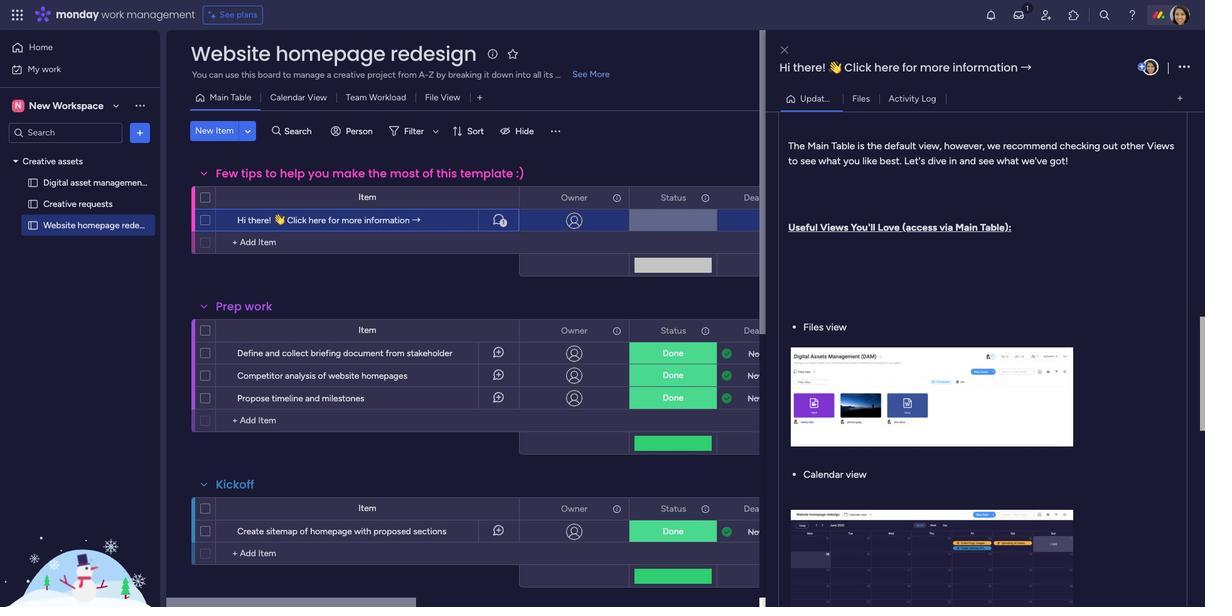 Task type: describe. For each thing, give the bounding box(es) containing it.
owner for kickoff
[[561, 504, 588, 515]]

1 vertical spatial hi there!   👋  click here for more information  →
[[237, 215, 421, 226]]

document
[[343, 349, 384, 359]]

redesign inside list box
[[122, 220, 156, 231]]

calendar for calendar view
[[804, 469, 844, 481]]

2 deadline field from the top
[[741, 324, 782, 338]]

2 status from the top
[[661, 326, 687, 336]]

see plans button
[[203, 6, 263, 24]]

apps image
[[1068, 9, 1081, 21]]

propose timeline and milestones
[[237, 394, 365, 404]]

2 status field from the top
[[658, 324, 690, 338]]

nov 12
[[749, 350, 774, 359]]

see plans
[[220, 9, 258, 20]]

view,
[[919, 140, 942, 152]]

is
[[858, 140, 865, 152]]

deadline for few tips to help you make the most of this template :)
[[744, 192, 779, 203]]

calendar view
[[270, 92, 327, 103]]

calendar for calendar view
[[270, 92, 305, 103]]

however,
[[945, 140, 985, 152]]

you inside few tips to help you make the most of this template :) field
[[308, 166, 330, 182]]

list box containing creative assets
[[0, 148, 173, 406]]

0 horizontal spatial hi
[[237, 215, 246, 226]]

team workload button
[[337, 88, 416, 108]]

filter button
[[384, 121, 444, 141]]

1 horizontal spatial website
[[191, 40, 271, 68]]

few
[[216, 166, 238, 182]]

of for homepages
[[318, 371, 326, 382]]

options image for 1st status field from the bottom's column information image
[[700, 499, 709, 520]]

calendar view
[[804, 469, 867, 481]]

person button
[[326, 121, 380, 141]]

files for files
[[853, 93, 871, 104]]

got!
[[1050, 155, 1069, 167]]

main inside the main table is the default view, however, we recommend checking out other views to see what you like best. let's dive in and see what we've got!
[[808, 140, 830, 152]]

sitemap
[[266, 527, 298, 538]]

3 status field from the top
[[658, 503, 690, 517]]

1 horizontal spatial add view image
[[1178, 94, 1183, 104]]

1 vertical spatial click
[[287, 215, 307, 226]]

prep work
[[216, 299, 272, 315]]

like
[[863, 155, 878, 167]]

most
[[390, 166, 420, 182]]

work for my
[[42, 64, 61, 74]]

updates
[[801, 93, 834, 104]]

click inside field
[[845, 60, 872, 75]]

views inside the main table is the default view, however, we recommend checking out other views to see what you like best. let's dive in and see what we've got!
[[1148, 140, 1175, 152]]

invite members image
[[1041, 9, 1053, 21]]

the main table is the default view, however, we recommend checking out other views to see what you like best. let's dive in and see what we've got!
[[789, 140, 1175, 167]]

define and collect briefing document from stakeholder
[[237, 349, 453, 359]]

2 vertical spatial options image
[[612, 321, 621, 342]]

create sitemap of homepage with proposed sections
[[237, 527, 447, 538]]

2 + add item text field from the top
[[222, 414, 324, 429]]

1 vertical spatial and
[[265, 349, 280, 359]]

20
[[765, 371, 775, 381]]

public board image for website homepage redesign
[[27, 220, 39, 231]]

add to favorites image
[[507, 47, 520, 60]]

analysis
[[285, 371, 316, 382]]

nov for nov 12
[[749, 350, 764, 359]]

monday work management
[[56, 8, 195, 22]]

checking
[[1060, 140, 1101, 152]]

notifications image
[[985, 9, 998, 21]]

work for monday
[[101, 8, 124, 22]]

sort
[[468, 126, 484, 137]]

useful views you'll love (access via main table):
[[789, 221, 1012, 233]]

/
[[836, 93, 840, 104]]

2 see from the left
[[979, 155, 995, 167]]

useful
[[789, 221, 818, 233]]

updates / 1 button
[[781, 89, 845, 109]]

0 horizontal spatial website homepage redesign
[[43, 220, 156, 231]]

4 done from the top
[[663, 527, 684, 538]]

team workload
[[346, 92, 406, 103]]

new item button
[[190, 121, 239, 141]]

1 image
[[1022, 1, 1034, 15]]

let's
[[905, 155, 926, 167]]

1 vertical spatial james peterson image
[[1143, 59, 1159, 75]]

workspace options image
[[134, 99, 146, 112]]

0 vertical spatial options image
[[1179, 59, 1191, 76]]

competitor analysis of website homepages
[[237, 371, 408, 382]]

homepage inside list box
[[78, 220, 120, 231]]

and inside the main table is the default view, however, we recommend checking out other views to see what you like best. let's dive in and see what we've got!
[[960, 155, 977, 167]]

make
[[333, 166, 365, 182]]

my
[[28, 64, 40, 74]]

requests
[[79, 199, 113, 209]]

0 vertical spatial homepage
[[276, 40, 386, 68]]

workspace
[[53, 100, 104, 111]]

1 status field from the top
[[658, 191, 690, 205]]

of inside field
[[423, 166, 434, 182]]

0 horizontal spatial options image
[[134, 127, 146, 139]]

from
[[386, 349, 405, 359]]

more inside hi there!   👋  click here for more information  → field
[[921, 60, 950, 75]]

3 + add item text field from the top
[[222, 547, 324, 562]]

main table button
[[190, 88, 261, 108]]

column information image for kickoff owner field
[[612, 505, 622, 515]]

show board description image
[[486, 48, 501, 60]]

Kickoff field
[[213, 477, 258, 494]]

default
[[885, 140, 917, 152]]

new workspace
[[29, 100, 104, 111]]

with
[[354, 527, 372, 538]]

file view button
[[416, 88, 470, 108]]

caret down image
[[13, 157, 18, 166]]

12
[[766, 350, 774, 359]]

few tips to help you make the most of this template :)
[[216, 166, 525, 182]]

define
[[237, 349, 263, 359]]

this
[[437, 166, 458, 182]]

column information image for 1st status field from the bottom
[[701, 505, 711, 515]]

calendar view button
[[261, 88, 337, 108]]

creative assets
[[23, 156, 83, 167]]

1 vertical spatial 1
[[502, 219, 505, 227]]

kickoff
[[216, 477, 254, 493]]

column information image for first owner field from the top of the page
[[612, 193, 622, 203]]

0 horizontal spatial add view image
[[478, 93, 483, 103]]

new item
[[195, 126, 234, 136]]

public board image
[[27, 198, 39, 210]]

template
[[461, 166, 513, 182]]

see more
[[573, 69, 610, 80]]

monday
[[56, 8, 99, 22]]

done for propose timeline and milestones
[[663, 393, 684, 404]]

we
[[988, 140, 1001, 152]]

proposed
[[374, 527, 411, 538]]

see more button
[[190, 68, 612, 83]]

creative requests
[[43, 199, 113, 209]]

dapulse addbtn image
[[1139, 63, 1147, 71]]

nov for nov 26
[[748, 528, 763, 537]]

column information image for owner field associated with prep work
[[612, 326, 622, 336]]

new for new item
[[195, 126, 214, 136]]

here inside hi there!   👋  click here for more information  → field
[[875, 60, 900, 75]]

2 vertical spatial homepage
[[310, 527, 352, 538]]

tips
[[241, 166, 263, 182]]

3 v2 done deadline image from the top
[[722, 527, 732, 539]]

26
[[766, 528, 775, 537]]

0 vertical spatial website homepage redesign
[[191, 40, 477, 68]]

1 + add item text field from the top
[[222, 236, 324, 251]]

0 vertical spatial 1
[[842, 93, 845, 104]]

0 horizontal spatial →
[[412, 215, 421, 226]]

see more link
[[572, 68, 612, 81]]

item inside button
[[216, 126, 234, 136]]

home button
[[8, 38, 135, 58]]

of for with
[[300, 527, 308, 538]]

v2 search image
[[272, 124, 281, 138]]

create
[[237, 527, 264, 538]]

website
[[329, 371, 360, 382]]

main inside button
[[210, 92, 229, 103]]

management for asset
[[93, 177, 145, 188]]

view for calendar view
[[308, 92, 327, 103]]

table inside the main table is the default view, however, we recommend checking out other views to see what you like best. let's dive in and see what we've got!
[[832, 140, 856, 152]]

new for new workspace
[[29, 100, 50, 111]]

0 vertical spatial james peterson image
[[1171, 5, 1191, 25]]

n
[[15, 100, 22, 111]]

workload
[[369, 92, 406, 103]]

Hi there!   👋  Click here for more information  → field
[[777, 60, 1136, 76]]

1 horizontal spatial redesign
[[390, 40, 477, 68]]



Task type: vqa. For each thing, say whether or not it's contained in the screenshot.
2nd the Timeline from left
no



Task type: locate. For each thing, give the bounding box(es) containing it.
(access
[[903, 221, 938, 233]]

website homepage redesign down the requests
[[43, 220, 156, 231]]

sort button
[[447, 121, 492, 141]]

1 vertical spatial main
[[808, 140, 830, 152]]

information inside field
[[953, 60, 1019, 75]]

1 vertical spatial owner
[[561, 326, 588, 336]]

item up with
[[359, 504, 377, 514]]

new right n on the left
[[29, 100, 50, 111]]

more
[[921, 60, 950, 75], [342, 215, 362, 226]]

homepage up team
[[276, 40, 386, 68]]

v2 done deadline image up v2 done deadline image
[[722, 348, 732, 360]]

there! down tips
[[248, 215, 272, 226]]

view for calendar view
[[846, 469, 867, 481]]

Search in workspace field
[[26, 126, 105, 140]]

v2 done deadline image for propose timeline and milestones
[[722, 393, 732, 405]]

view right file
[[441, 92, 461, 103]]

item
[[216, 126, 234, 136], [359, 192, 377, 203], [359, 325, 377, 336], [359, 504, 377, 514]]

nov for nov 28
[[748, 394, 763, 404]]

see down we
[[979, 155, 995, 167]]

1 owner from the top
[[561, 192, 588, 203]]

2 deadline from the top
[[744, 326, 779, 336]]

1 vertical spatial new
[[195, 126, 214, 136]]

see for see more
[[573, 69, 588, 80]]

1 vertical spatial website
[[43, 220, 76, 231]]

files inside button
[[853, 93, 871, 104]]

nov left 28
[[748, 394, 763, 404]]

of right sitemap
[[300, 527, 308, 538]]

1 vertical spatial for
[[328, 215, 340, 226]]

stakeholder
[[407, 349, 453, 359]]

1 horizontal spatial you
[[844, 155, 861, 167]]

1 horizontal spatial →
[[1021, 60, 1033, 75]]

2 v2 done deadline image from the top
[[722, 393, 732, 405]]

the inside field
[[368, 166, 387, 182]]

item left angle down icon at the left of page
[[216, 126, 234, 136]]

more down 'make'
[[342, 215, 362, 226]]

for down 'make'
[[328, 215, 340, 226]]

you
[[844, 155, 861, 167], [308, 166, 330, 182]]

management
[[127, 8, 195, 22], [93, 177, 145, 188]]

select product image
[[11, 9, 24, 21]]

competitor
[[237, 371, 283, 382]]

new inside button
[[195, 126, 214, 136]]

information down few tips to help you make the most of this template :) field on the top left of page
[[364, 215, 410, 226]]

filter
[[404, 126, 424, 137]]

more up log
[[921, 60, 950, 75]]

deadline for kickoff
[[744, 504, 779, 515]]

0 vertical spatial main
[[210, 92, 229, 103]]

views right other
[[1148, 140, 1175, 152]]

item down few tips to help you make the most of this template :) field on the top left of page
[[359, 192, 377, 203]]

1 deadline from the top
[[744, 192, 779, 203]]

0 vertical spatial public board image
[[27, 177, 39, 189]]

sections
[[414, 527, 447, 538]]

options image for column information image related to kickoff owner field
[[612, 499, 621, 520]]

owner for prep work
[[561, 326, 588, 336]]

hi there!   👋  click here for more information  → inside field
[[780, 60, 1033, 75]]

website down see plans button
[[191, 40, 271, 68]]

3 done from the top
[[663, 393, 684, 404]]

1 see from the left
[[801, 155, 817, 167]]

column information image for 2nd status field from the bottom of the page
[[701, 326, 711, 336]]

0 horizontal spatial see
[[801, 155, 817, 167]]

2 owner from the top
[[561, 326, 588, 336]]

0 vertical spatial work
[[101, 8, 124, 22]]

redesign down (dam)
[[122, 220, 156, 231]]

0 vertical spatial status field
[[658, 191, 690, 205]]

1 vertical spatial 👋
[[274, 215, 285, 226]]

Prep work field
[[213, 299, 276, 315]]

1
[[842, 93, 845, 104], [502, 219, 505, 227]]

owner field for prep work
[[558, 324, 591, 338]]

nov for nov 20
[[748, 371, 763, 381]]

options image for column information image associated with first owner field from the top of the page
[[612, 187, 621, 209]]

1 vertical spatial table
[[832, 140, 856, 152]]

0 horizontal spatial redesign
[[122, 220, 156, 231]]

item for prep work
[[359, 325, 377, 336]]

homepage down the requests
[[78, 220, 120, 231]]

lottie animation element
[[0, 481, 160, 608]]

nov
[[749, 350, 764, 359], [748, 371, 763, 381], [748, 394, 763, 404], [748, 528, 763, 537]]

view up search field
[[308, 92, 327, 103]]

1 vertical spatial hi
[[237, 215, 246, 226]]

0 horizontal spatial see
[[220, 9, 235, 20]]

see down the
[[801, 155, 817, 167]]

see left plans
[[220, 9, 235, 20]]

1 button
[[479, 209, 519, 232]]

Deadline field
[[741, 191, 782, 205], [741, 324, 782, 338], [741, 503, 782, 517]]

0 horizontal spatial for
[[328, 215, 340, 226]]

to down the
[[789, 155, 798, 167]]

done for define and collect briefing document from stakeholder
[[663, 349, 684, 359]]

0 vertical spatial the
[[868, 140, 882, 152]]

0 horizontal spatial here
[[309, 215, 326, 226]]

and down competitor analysis of website homepages
[[305, 394, 320, 404]]

and right in
[[960, 155, 977, 167]]

best.
[[880, 155, 902, 167]]

see left more
[[573, 69, 588, 80]]

0 horizontal spatial table
[[231, 92, 251, 103]]

2 vertical spatial status
[[661, 504, 687, 515]]

0 vertical spatial v2 done deadline image
[[722, 348, 732, 360]]

assets
[[58, 156, 83, 167]]

👋 up /
[[829, 60, 842, 75]]

v2 done deadline image left nov 26
[[722, 527, 732, 539]]

home
[[29, 42, 53, 53]]

0 horizontal spatial what
[[819, 155, 841, 167]]

and
[[960, 155, 977, 167], [265, 349, 280, 359], [305, 394, 320, 404]]

creative down digital
[[43, 199, 77, 209]]

in
[[950, 155, 958, 167]]

deadline field for few tips to help you make the most of this template :)
[[741, 191, 782, 205]]

1 v2 done deadline image from the top
[[722, 348, 732, 360]]

2 done from the top
[[663, 371, 684, 381]]

1 horizontal spatial calendar
[[804, 469, 844, 481]]

and right define at the left bottom
[[265, 349, 280, 359]]

1 horizontal spatial james peterson image
[[1171, 5, 1191, 25]]

work inside field
[[245, 299, 272, 315]]

0 horizontal spatial information
[[364, 215, 410, 226]]

2 horizontal spatial of
[[423, 166, 434, 182]]

1 vertical spatial →
[[412, 215, 421, 226]]

→ down inbox icon
[[1021, 60, 1033, 75]]

deadline right column information icon
[[744, 192, 779, 203]]

options image
[[1179, 59, 1191, 76], [134, 127, 146, 139], [612, 321, 621, 342]]

1 vertical spatial status
[[661, 326, 687, 336]]

1 view from the left
[[308, 92, 327, 103]]

of left this
[[423, 166, 434, 182]]

1 public board image from the top
[[27, 177, 39, 189]]

2 vertical spatial main
[[956, 221, 978, 233]]

0 vertical spatial deadline
[[744, 192, 779, 203]]

information down notifications icon
[[953, 60, 1019, 75]]

creative for creative assets
[[23, 156, 56, 167]]

0 vertical spatial owner field
[[558, 191, 591, 205]]

option
[[0, 150, 160, 153]]

calendar inside button
[[270, 92, 305, 103]]

creative
[[23, 156, 56, 167], [43, 199, 77, 209]]

3 owner from the top
[[561, 504, 588, 515]]

2 vertical spatial deadline field
[[741, 503, 782, 517]]

👋 inside field
[[829, 60, 842, 75]]

digital
[[43, 177, 68, 188]]

main right the
[[808, 140, 830, 152]]

hide
[[516, 126, 534, 137]]

angle down image
[[245, 127, 251, 136]]

Search field
[[281, 122, 319, 140]]

1 horizontal spatial more
[[921, 60, 950, 75]]

2 vertical spatial + add item text field
[[222, 547, 324, 562]]

1 vertical spatial management
[[93, 177, 145, 188]]

1 vertical spatial files
[[804, 321, 824, 333]]

deadline field up nov 26
[[741, 503, 782, 517]]

1 vertical spatial more
[[342, 215, 362, 226]]

james peterson image
[[1171, 5, 1191, 25], [1143, 59, 1159, 75]]

Owner field
[[558, 191, 591, 205], [558, 324, 591, 338], [558, 503, 591, 517]]

v2 done deadline image down v2 done deadline image
[[722, 393, 732, 405]]

work right monday
[[101, 8, 124, 22]]

main table
[[210, 92, 251, 103]]

done for competitor analysis of website homepages
[[663, 371, 684, 381]]

1 what from the left
[[819, 155, 841, 167]]

nov left 12
[[749, 350, 764, 359]]

2 horizontal spatial options image
[[1179, 59, 1191, 76]]

lottie animation image
[[0, 481, 160, 608]]

table up angle down icon at the left of page
[[231, 92, 251, 103]]

1 horizontal spatial hi there!   👋  click here for more information  →
[[780, 60, 1033, 75]]

1 horizontal spatial and
[[305, 394, 320, 404]]

files for files view
[[804, 321, 824, 333]]

0 vertical spatial deadline field
[[741, 191, 782, 205]]

view inside calendar view button
[[308, 92, 327, 103]]

0 horizontal spatial calendar
[[270, 92, 305, 103]]

2 owner field from the top
[[558, 324, 591, 338]]

asset
[[70, 177, 91, 188]]

what
[[819, 155, 841, 167], [997, 155, 1020, 167]]

options image
[[612, 187, 621, 209], [700, 187, 709, 209], [700, 321, 709, 342], [612, 499, 621, 520], [700, 499, 709, 520]]

1 horizontal spatial there!
[[794, 60, 826, 75]]

hi there!   👋  click here for more information  → up activity
[[780, 60, 1033, 75]]

inbox image
[[1013, 9, 1026, 21]]

files button
[[843, 89, 880, 109]]

public board image up public board icon at the left of page
[[27, 177, 39, 189]]

we've
[[1022, 155, 1048, 167]]

1 horizontal spatial of
[[318, 371, 326, 382]]

public board image for digital asset management (dam)
[[27, 177, 39, 189]]

you down is
[[844, 155, 861, 167]]

deadline field for kickoff
[[741, 503, 782, 517]]

my work
[[28, 64, 61, 74]]

you'll
[[851, 221, 876, 233]]

0 vertical spatial views
[[1148, 140, 1175, 152]]

hi there!   👋  click here for more information  → down 'make'
[[237, 215, 421, 226]]

0 horizontal spatial 1
[[502, 219, 505, 227]]

1 vertical spatial information
[[364, 215, 410, 226]]

main up new item
[[210, 92, 229, 103]]

for
[[903, 60, 918, 75], [328, 215, 340, 226]]

work right prep
[[245, 299, 272, 315]]

item up document
[[359, 325, 377, 336]]

to right tips
[[265, 166, 277, 182]]

homepage left with
[[310, 527, 352, 538]]

click
[[845, 60, 872, 75], [287, 215, 307, 226]]

public board image down public board icon at the left of page
[[27, 220, 39, 231]]

deadline
[[744, 192, 779, 203], [744, 326, 779, 336], [744, 504, 779, 515]]

deadline field up nov 12
[[741, 324, 782, 338]]

milestones
[[322, 394, 365, 404]]

website inside list box
[[43, 220, 76, 231]]

deadline up nov 26
[[744, 504, 779, 515]]

what down we
[[997, 155, 1020, 167]]

0 horizontal spatial to
[[265, 166, 277, 182]]

0 horizontal spatial files
[[804, 321, 824, 333]]

management for work
[[127, 8, 195, 22]]

options image for column information image related to 2nd status field from the bottom of the page
[[700, 321, 709, 342]]

plans
[[237, 9, 258, 20]]

v2 done deadline image
[[722, 348, 732, 360], [722, 393, 732, 405], [722, 527, 732, 539]]

3 deadline field from the top
[[741, 503, 782, 517]]

0 vertical spatial table
[[231, 92, 251, 103]]

1 vertical spatial there!
[[248, 215, 272, 226]]

1 horizontal spatial click
[[845, 60, 872, 75]]

→
[[1021, 60, 1033, 75], [412, 215, 421, 226]]

→ down most
[[412, 215, 421, 226]]

views left you'll
[[821, 221, 849, 233]]

0 vertical spatial click
[[845, 60, 872, 75]]

0 vertical spatial more
[[921, 60, 950, 75]]

hi inside field
[[780, 60, 791, 75]]

1 owner field from the top
[[558, 191, 591, 205]]

to inside the main table is the default view, however, we recommend checking out other views to see what you like best. let's dive in and see what we've got!
[[789, 155, 798, 167]]

1 status from the top
[[661, 192, 687, 203]]

help
[[280, 166, 305, 182]]

you inside the main table is the default view, however, we recommend checking out other views to see what you like best. let's dive in and see what we've got!
[[844, 155, 861, 167]]

main
[[210, 92, 229, 103], [808, 140, 830, 152], [956, 221, 978, 233]]

hide button
[[496, 121, 542, 141]]

management inside list box
[[93, 177, 145, 188]]

1 vertical spatial homepage
[[78, 220, 120, 231]]

2 public board image from the top
[[27, 220, 39, 231]]

owner
[[561, 192, 588, 203], [561, 326, 588, 336], [561, 504, 588, 515]]

1 horizontal spatial views
[[1148, 140, 1175, 152]]

list box
[[0, 148, 173, 406]]

close image
[[781, 46, 789, 55]]

timeline
[[272, 394, 303, 404]]

click down help
[[287, 215, 307, 226]]

1 vertical spatial status field
[[658, 324, 690, 338]]

creative right caret down icon
[[23, 156, 56, 167]]

1 vertical spatial + add item text field
[[222, 414, 324, 429]]

1 horizontal spatial for
[[903, 60, 918, 75]]

options image for column information icon
[[700, 187, 709, 209]]

column information image
[[701, 193, 711, 203]]

2 vertical spatial status field
[[658, 503, 690, 517]]

0 vertical spatial →
[[1021, 60, 1033, 75]]

arrow down image
[[429, 124, 444, 139]]

workspace selection element
[[12, 98, 106, 113]]

view for files view
[[827, 321, 847, 333]]

see for see plans
[[220, 9, 235, 20]]

0 vertical spatial hi
[[780, 60, 791, 75]]

1 horizontal spatial to
[[789, 155, 798, 167]]

0 horizontal spatial click
[[287, 215, 307, 226]]

what left like
[[819, 155, 841, 167]]

1 vertical spatial views
[[821, 221, 849, 233]]

0 vertical spatial owner
[[561, 192, 588, 203]]

2 view from the left
[[441, 92, 461, 103]]

new down main table button
[[195, 126, 214, 136]]

nov 28
[[748, 394, 775, 404]]

you right help
[[308, 166, 330, 182]]

view inside file view button
[[441, 92, 461, 103]]

to inside field
[[265, 166, 277, 182]]

1 vertical spatial calendar
[[804, 469, 844, 481]]

1 vertical spatial of
[[318, 371, 326, 382]]

activity log
[[889, 93, 937, 104]]

1 vertical spatial website homepage redesign
[[43, 220, 156, 231]]

workspace image
[[12, 99, 24, 113]]

1 deadline field from the top
[[741, 191, 782, 205]]

2 horizontal spatial work
[[245, 299, 272, 315]]

see
[[801, 155, 817, 167], [979, 155, 995, 167]]

information
[[953, 60, 1019, 75], [364, 215, 410, 226]]

owner field for kickoff
[[558, 503, 591, 517]]

calendar
[[270, 92, 305, 103], [804, 469, 844, 481]]

1 done from the top
[[663, 349, 684, 359]]

0 horizontal spatial work
[[42, 64, 61, 74]]

updates / 1
[[801, 93, 845, 104]]

3 deadline from the top
[[744, 504, 779, 515]]

nov left 26
[[748, 528, 763, 537]]

here
[[875, 60, 900, 75], [309, 215, 326, 226]]

work for prep
[[245, 299, 272, 315]]

love
[[878, 221, 900, 233]]

2 horizontal spatial and
[[960, 155, 977, 167]]

activity log button
[[880, 89, 946, 109]]

propose
[[237, 394, 270, 404]]

👋 down help
[[274, 215, 285, 226]]

0 horizontal spatial website
[[43, 220, 76, 231]]

files view
[[804, 321, 847, 333]]

0 horizontal spatial 👋
[[274, 215, 285, 226]]

+ Add Item text field
[[222, 236, 324, 251], [222, 414, 324, 429], [222, 547, 324, 562]]

click up files button
[[845, 60, 872, 75]]

v2 done deadline image for define and collect briefing document from stakeholder
[[722, 348, 732, 360]]

hi down tips
[[237, 215, 246, 226]]

item for kickoff
[[359, 504, 377, 514]]

team
[[346, 92, 367, 103]]

help image
[[1127, 9, 1139, 21]]

collect
[[282, 349, 309, 359]]

for up activity log
[[903, 60, 918, 75]]

public board image
[[27, 177, 39, 189], [27, 220, 39, 231]]

new inside 'workspace selection' element
[[29, 100, 50, 111]]

1 vertical spatial work
[[42, 64, 61, 74]]

creative for creative requests
[[43, 199, 77, 209]]

status
[[661, 192, 687, 203], [661, 326, 687, 336], [661, 504, 687, 515]]

prep
[[216, 299, 242, 315]]

2 vertical spatial work
[[245, 299, 272, 315]]

2 vertical spatial owner field
[[558, 503, 591, 517]]

hi down close image
[[780, 60, 791, 75]]

deadline field right column information icon
[[741, 191, 782, 205]]

via
[[940, 221, 954, 233]]

website down 'creative requests'
[[43, 220, 76, 231]]

1 right /
[[842, 93, 845, 104]]

1 vertical spatial options image
[[134, 127, 146, 139]]

0 vertical spatial hi there!   👋  click here for more information  →
[[780, 60, 1033, 75]]

1 horizontal spatial main
[[808, 140, 830, 152]]

recommend
[[1004, 140, 1058, 152]]

redesign up file
[[390, 40, 477, 68]]

3 status from the top
[[661, 504, 687, 515]]

search everything image
[[1099, 9, 1112, 21]]

:)
[[516, 166, 525, 182]]

work inside button
[[42, 64, 61, 74]]

main right via
[[956, 221, 978, 233]]

table inside button
[[231, 92, 251, 103]]

1 down template
[[502, 219, 505, 227]]

files
[[853, 93, 871, 104], [804, 321, 824, 333]]

nov left "20"
[[748, 371, 763, 381]]

view for file view
[[441, 92, 461, 103]]

Status field
[[658, 191, 690, 205], [658, 324, 690, 338], [658, 503, 690, 517]]

3 owner field from the top
[[558, 503, 591, 517]]

the inside the main table is the default view, however, we recommend checking out other views to see what you like best. let's dive in and see what we've got!
[[868, 140, 882, 152]]

of right analysis
[[318, 371, 326, 382]]

column information image
[[612, 193, 622, 203], [612, 326, 622, 336], [701, 326, 711, 336], [612, 505, 622, 515], [701, 505, 711, 515]]

there! inside field
[[794, 60, 826, 75]]

homepages
[[362, 371, 408, 382]]

0 vertical spatial redesign
[[390, 40, 477, 68]]

deadline up nov 12
[[744, 326, 779, 336]]

work right my
[[42, 64, 61, 74]]

→ inside field
[[1021, 60, 1033, 75]]

nov 26
[[748, 528, 775, 537]]

the right is
[[868, 140, 882, 152]]

the left most
[[368, 166, 387, 182]]

table left is
[[832, 140, 856, 152]]

1 horizontal spatial the
[[868, 140, 882, 152]]

website homepage redesign up team
[[191, 40, 477, 68]]

dive
[[928, 155, 947, 167]]

of
[[423, 166, 434, 182], [318, 371, 326, 382], [300, 527, 308, 538]]

there! up the updates / 1 button
[[794, 60, 826, 75]]

0 vertical spatial for
[[903, 60, 918, 75]]

for inside field
[[903, 60, 918, 75]]

1 vertical spatial deadline field
[[741, 324, 782, 338]]

to
[[789, 155, 798, 167], [265, 166, 277, 182]]

0 vertical spatial and
[[960, 155, 977, 167]]

v2 done deadline image
[[722, 370, 732, 382]]

work
[[101, 8, 124, 22], [42, 64, 61, 74], [245, 299, 272, 315]]

0 vertical spatial website
[[191, 40, 271, 68]]

menu image
[[549, 125, 562, 138]]

1 horizontal spatial files
[[853, 93, 871, 104]]

person
[[346, 126, 373, 137]]

(dam)
[[147, 177, 173, 188]]

Website homepage redesign field
[[188, 40, 480, 68]]

item for few tips to help you make the most of this template :)
[[359, 192, 377, 203]]

briefing
[[311, 349, 341, 359]]

2 what from the left
[[997, 155, 1020, 167]]

add view image
[[478, 93, 483, 103], [1178, 94, 1183, 104]]

the
[[789, 140, 805, 152]]

activity
[[889, 93, 920, 104]]

1 horizontal spatial 1
[[842, 93, 845, 104]]

Few tips to help you make the most of this template :) field
[[213, 166, 528, 182]]



